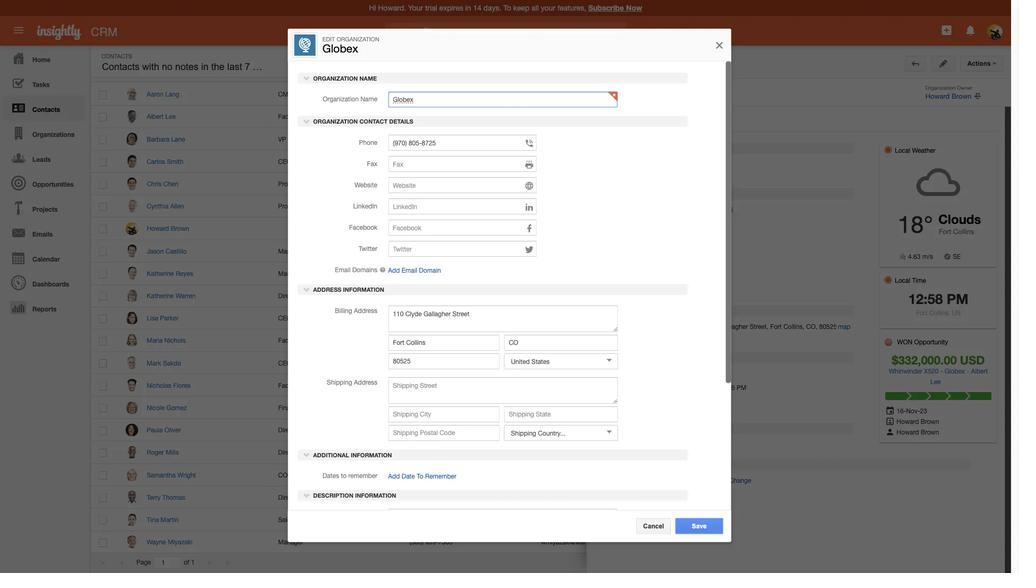 Task type: vqa. For each thing, say whether or not it's contained in the screenshot.
Lang
yes



Task type: locate. For each thing, give the bounding box(es) containing it.
lisa
[[147, 315, 158, 322]]

close image
[[715, 39, 725, 52]]

1 manager cell from the top
[[270, 240, 402, 263]]

(970) 805-8725 for (970) 805-8725 'link'
[[691, 206, 734, 214]]

of right the vp
[[288, 135, 294, 143]]

chevron down image for additional information
[[303, 451, 310, 459]]

8 follow image from the top
[[804, 404, 814, 414]]

howard down cynthia
[[147, 225, 169, 232]]

ceo for sakda
[[278, 359, 292, 367]]

15 row from the top
[[91, 397, 849, 420]]

director down finance
[[278, 427, 301, 434]]

facilities manager cell
[[270, 330, 402, 352]]

None checkbox
[[99, 68, 107, 76], [99, 91, 107, 99], [99, 136, 107, 144], [99, 158, 107, 166], [99, 360, 107, 368], [99, 382, 107, 391], [99, 449, 107, 458], [99, 539, 107, 547], [99, 68, 107, 76], [99, 91, 107, 99], [99, 136, 107, 144], [99, 158, 107, 166], [99, 360, 107, 368], [99, 382, 107, 391], [99, 449, 107, 458], [99, 539, 107, 547]]

manager inside sales manager cell
[[296, 516, 321, 524]]

2 local from the top
[[895, 277, 911, 284]]

row containing lisa parker
[[91, 307, 849, 330]]

domains inside globex dialog
[[352, 266, 377, 273]]

chevron down image right title
[[303, 74, 310, 82]]

1 vertical spatial 23
[[714, 384, 721, 391]]

3 director cell from the top
[[270, 487, 402, 509]]

1 horizontal spatial of
[[288, 135, 294, 143]]

email inside row
[[541, 68, 558, 76]]

1 horizontal spatial albert
[[972, 368, 989, 375]]

23
[[889, 168, 896, 175], [714, 384, 721, 391], [921, 407, 928, 415]]

0 horizontal spatial description information
[[311, 492, 396, 499]]

16-nov-23
[[895, 407, 928, 415]]

finance director cell
[[270, 397, 402, 420]]

follow image for (206) 499-1861
[[804, 448, 814, 458]]

(852)
[[410, 494, 424, 501]]

1 vertical spatial albert
[[972, 368, 989, 375]]

globex
[[323, 42, 358, 55], [625, 59, 661, 72], [945, 368, 966, 375]]

0 vertical spatial 8725
[[630, 92, 645, 100]]

twitter
[[359, 245, 377, 252]]

3 follow image from the top
[[804, 135, 814, 145]]

1 property from the top
[[278, 180, 303, 188]]

row containing wayne miyazaki
[[91, 532, 849, 554]]

export contacts and notes
[[864, 139, 944, 147]]

16- right actual close date icon
[[897, 407, 907, 415]]

coo
[[278, 472, 293, 479]]

(510) 266-3583
[[410, 315, 453, 322]]

3 ceo cell from the top
[[270, 352, 402, 375]]

name right full at the top left
[[159, 68, 177, 76]]

nov- for 1:35
[[700, 384, 714, 391]]

organization name up organization contact details
[[323, 95, 377, 103]]

director cell up the dates
[[270, 442, 402, 464]]

Search all data.... text field
[[417, 22, 627, 41]]

1 vertical spatial add
[[388, 473, 400, 480]]

facility manager up the "vp of sales" on the left top of page
[[278, 113, 325, 120]]

director up coo
[[278, 449, 301, 457]]

follow image
[[804, 90, 814, 100], [804, 112, 814, 122], [804, 135, 814, 145], [804, 202, 814, 212], [804, 269, 814, 279], [804, 291, 814, 302], [804, 336, 814, 346], [804, 404, 814, 414]]

0 horizontal spatial additional information
[[311, 452, 392, 459]]

cell
[[823, 83, 849, 106], [823, 106, 849, 128], [533, 128, 665, 151], [402, 151, 533, 173], [533, 151, 665, 173], [533, 173, 665, 195], [533, 195, 665, 218], [270, 218, 402, 240], [402, 218, 533, 240], [533, 218, 665, 240], [665, 218, 796, 240], [823, 218, 849, 240], [533, 240, 665, 263], [823, 240, 849, 263], [533, 263, 665, 285], [823, 263, 849, 285], [823, 285, 849, 307], [533, 307, 665, 330], [823, 330, 849, 352], [823, 375, 849, 397], [823, 397, 849, 420], [533, 464, 665, 487], [823, 487, 849, 509], [402, 509, 533, 532], [533, 509, 665, 532], [823, 509, 849, 532], [823, 532, 849, 554]]

follow image for 1294
[[804, 291, 814, 302]]

samantha
[[147, 472, 176, 479]]

2 follow image from the top
[[804, 112, 814, 122]]

0 vertical spatial import
[[865, 124, 884, 132]]

fort left collins
[[939, 227, 952, 236]]

1 vertical spatial additional information
[[311, 452, 392, 459]]

0 vertical spatial director cell
[[270, 285, 402, 307]]

albert
[[147, 113, 164, 120], [972, 368, 989, 375]]

howard brown for opportunity owner image
[[895, 429, 940, 436]]

chevron down image up the "vp of sales" on the left top of page
[[303, 118, 310, 125]]

1 follow image from the top
[[804, 90, 814, 100]]

row containing albert lee
[[91, 106, 849, 128]]

1 text field image from the top
[[525, 223, 534, 234]]

0 horizontal spatial contact
[[359, 118, 388, 125]]

1 horizontal spatial additional
[[614, 355, 650, 362]]

property manager cell for (497)
[[270, 173, 402, 195]]

16-nov-23 import link
[[856, 168, 916, 175]]

katherine up lisa parker
[[147, 292, 174, 300]]

nicole gomez
[[147, 404, 187, 412]]

nov- for import
[[875, 168, 889, 175]]

2 chevron down image from the top
[[303, 118, 310, 125]]

recycle bin
[[867, 68, 906, 75]]

local
[[895, 147, 911, 154], [895, 277, 911, 284]]

622050858
[[422, 270, 454, 277]]

of 1
[[184, 559, 195, 567]]

contacts left with
[[102, 61, 140, 72]]

ceo cell up facilities manager
[[270, 307, 402, 330]]

2 chevron down image from the top
[[303, 451, 310, 459]]

1 horizontal spatial additional information
[[612, 355, 693, 362]]

0 horizontal spatial nov-
[[700, 384, 714, 391]]

chevron down image down director of recruiting
[[303, 451, 310, 459]]

0 vertical spatial property
[[278, 180, 303, 188]]

(34) 622050858
[[410, 270, 454, 277]]

6 follow image from the top
[[804, 291, 814, 302]]

albert inside $332,000.00 usd whirlwinder x520 - globex - albert lee
[[972, 368, 989, 375]]

row containing nicholas flores
[[91, 375, 849, 397]]

collins, inside 12:58 pm fort collins, us
[[930, 309, 951, 317]]

(505) 939-7305 cell
[[402, 532, 533, 554]]

import down 'imports'
[[898, 168, 916, 175]]

address up the billing
[[313, 286, 341, 293]]

(970) 805-8725 cell
[[402, 106, 533, 128]]

additional
[[614, 355, 650, 362], [313, 452, 349, 459]]

chevron down image up sales manager
[[303, 492, 310, 499]]

2 property manager from the top
[[278, 203, 330, 210]]

row containing barbara lane
[[91, 128, 849, 151]]

follow image for (44) 207-123-4567
[[804, 381, 814, 391]]

brown inside "organization owner howard brown"
[[952, 92, 972, 100]]

director of recruiting cell
[[270, 420, 402, 442]]

0 vertical spatial description information
[[612, 426, 697, 432]]

0 vertical spatial howard brown
[[147, 225, 189, 232]]

phone inside globex dialog
[[359, 139, 377, 146]]

18 row from the top
[[91, 464, 849, 487]]

terry thomas
[[147, 494, 185, 501]]

805- inside cell
[[425, 113, 439, 120]]

1 vertical spatial chevron down image
[[303, 118, 310, 125]]

text field image for facebook
[[525, 223, 534, 234]]

ceo up "facilities"
[[278, 315, 292, 322]]

1 vertical spatial facility
[[278, 382, 298, 389]]

Billing State text field
[[504, 335, 618, 351]]

pm right 1:35
[[737, 384, 747, 391]]

property manager cell up facebook
[[270, 195, 402, 218]]

name up cmo cell
[[359, 75, 377, 82]]

albert down aaron
[[147, 113, 164, 120]]

0 vertical spatial fort
[[939, 227, 952, 236]]

tags
[[877, 213, 890, 221]]

0 horizontal spatial 8725
[[439, 113, 453, 120]]

chevron down image for organization contact details
[[303, 118, 310, 125]]

facility for lee
[[278, 113, 298, 120]]

of left the 1
[[184, 559, 189, 567]]

1 horizontal spatial -
[[967, 368, 970, 375]]

2 text field image from the top
[[525, 244, 534, 255]]

add for add email domain
[[388, 266, 400, 274]]

phone down organization contact details
[[359, 139, 377, 146]]

contacts for contacts contacts with no notes in the last 7 days
[[102, 61, 140, 72]]

description information
[[612, 426, 697, 432], [311, 492, 396, 499]]

facility up finance
[[278, 382, 298, 389]]

subscribe now link
[[589, 3, 643, 12]]

0 horizontal spatial (970) 805-8725
[[410, 113, 453, 120]]

23 right actual close date icon
[[921, 407, 928, 415]]

1 local from the top
[[895, 147, 911, 154]]

lee inside row
[[165, 113, 176, 120]]

contact down the 16-nov-23 import link
[[856, 181, 884, 188]]

3 chevron down image from the top
[[303, 492, 310, 499]]

Billing City text field
[[388, 335, 500, 351]]

notifications image
[[965, 24, 978, 37]]

add
[[388, 266, 400, 274], [388, 473, 400, 480]]

manager inside facilities manager cell
[[305, 337, 330, 344]]

1:35
[[723, 384, 735, 391]]

3 ceo from the top
[[278, 359, 292, 367]]

5 row from the top
[[91, 151, 849, 173]]

phone inside phone (970) 805-8725
[[599, 84, 614, 91]]

description information inside globex dialog
[[311, 492, 396, 499]]

fort down the 12:58
[[917, 309, 928, 317]]

2 row from the top
[[91, 83, 849, 106]]

katherine for katherine reyes
[[147, 270, 174, 277]]

10 row from the top
[[91, 285, 849, 307]]

manager for nichols
[[305, 337, 330, 344]]

row containing mark sakda
[[91, 352, 849, 375]]

manager for lee
[[300, 113, 325, 120]]

kat.warren@clampett.com cell
[[533, 285, 665, 307]]

edit
[[323, 36, 335, 42]]

Description text field
[[388, 509, 618, 536]]

full name
[[147, 68, 177, 76]]

usd
[[961, 353, 985, 368]]

2 horizontal spatial 8725
[[719, 206, 734, 214]]

email domains inside globex dialog
[[335, 266, 377, 273]]

Shipping City text field
[[388, 407, 500, 422]]

2 ceo cell from the top
[[270, 307, 402, 330]]

fort inside 12:58 pm fort collins, us
[[917, 309, 928, 317]]

0 horizontal spatial email domains
[[335, 266, 377, 273]]

(970) for (970) 805-8725 'link'
[[691, 206, 705, 214]]

1 vertical spatial chevron down image
[[303, 451, 310, 459]]

0 vertical spatial and
[[913, 124, 925, 132]]

finance director
[[278, 404, 325, 412]]

contact right new
[[943, 57, 967, 65]]

1 chevron down image from the top
[[303, 286, 310, 293]]

website field image
[[525, 180, 534, 191]]

to
[[341, 472, 347, 480]]

barbara
[[147, 135, 169, 143]]

ceo for parker
[[278, 315, 292, 322]]

additional down mnichols@parkerandco.com cell
[[614, 355, 650, 362]]

2 notes from the top
[[927, 139, 944, 147]]

director cell for (852)
[[270, 487, 402, 509]]

globex inside $332,000.00 usd whirlwinder x520 - globex - albert lee
[[945, 368, 966, 375]]

contacts down crm
[[101, 53, 132, 59]]

lee down x520
[[931, 378, 941, 386]]

(347) 369-5259
[[410, 203, 453, 210]]

0 vertical spatial domains
[[352, 266, 377, 273]]

cynthia allen link
[[147, 203, 190, 210]]

lee down lang
[[165, 113, 176, 120]]

1 vertical spatial property
[[278, 203, 303, 210]]

0 vertical spatial of
[[288, 135, 294, 143]]

fort for 12:58
[[917, 309, 928, 317]]

1 director cell from the top
[[270, 285, 402, 307]]

mnichols@parkerandco.com
[[541, 337, 622, 344]]

coo cell
[[270, 464, 402, 487]]

howard brown
[[147, 225, 189, 232], [895, 418, 940, 425], [895, 429, 940, 436]]

23 left 1:35
[[714, 384, 721, 391]]

nov- left 1:35
[[700, 384, 714, 391]]

23 up tags
[[889, 168, 896, 175]]

1 horizontal spatial description information
[[612, 426, 697, 432]]

(65) 64367228 cell
[[402, 83, 533, 106]]

manager cell for (562)
[[270, 240, 402, 263]]

facility manager cell for (44)
[[270, 375, 402, 397]]

2 vertical spatial 16-
[[897, 407, 907, 415]]

6 row from the top
[[91, 173, 849, 195]]

2 director cell from the top
[[270, 442, 402, 464]]

12:58
[[909, 291, 943, 307]]

facility manager
[[278, 113, 325, 120], [278, 382, 325, 389]]

0 vertical spatial additional
[[614, 355, 650, 362]]

facility manager cell
[[270, 106, 402, 128], [270, 375, 402, 397]]

gomez
[[167, 404, 187, 412]]

2 manager cell from the top
[[270, 263, 402, 285]]

sample_data for terry@globex.com
[[675, 495, 705, 501]]

1 horizontal spatial 23
[[889, 168, 896, 175]]

organization left record permissions image
[[625, 53, 668, 59]]

1 horizontal spatial phone
[[409, 68, 429, 76]]

contacts up organizations link
[[32, 106, 60, 113]]

0 horizontal spatial sales
[[278, 516, 294, 524]]

0 vertical spatial 16-
[[865, 168, 875, 175]]

2 property manager cell from the top
[[270, 195, 402, 218]]

collins
[[954, 227, 975, 236]]

0 horizontal spatial lee
[[165, 113, 176, 120]]

21 row from the top
[[91, 532, 849, 554]]

howard brown for the responsible user image
[[895, 418, 940, 425]]

chevron down image for organization name
[[303, 74, 310, 82]]

facility manager cell up finance director
[[270, 375, 402, 397]]

0 horizontal spatial additional
[[313, 452, 349, 459]]

5259
[[439, 203, 453, 210]]

howard brown row
[[91, 218, 849, 240]]

fax
[[367, 160, 377, 167]]

director up director of recruiting
[[302, 404, 325, 412]]

889-
[[425, 180, 439, 188]]

cancel
[[644, 523, 664, 530]]

howard inside row
[[147, 225, 169, 232]]

contact left details
[[359, 118, 388, 125]]

3 row from the top
[[91, 106, 849, 128]]

0 vertical spatial lee
[[165, 113, 176, 120]]

row containing paula oliver
[[91, 420, 849, 442]]

2 vertical spatial (970)
[[691, 206, 705, 214]]

manager for allen
[[304, 203, 330, 210]]

1 horizontal spatial fort
[[917, 309, 928, 317]]

1 row from the top
[[91, 62, 849, 82]]

katherine reyes
[[147, 270, 193, 277]]

lane
[[171, 135, 185, 143]]

1 horizontal spatial 16-
[[865, 168, 875, 175]]

sales right the vp
[[295, 135, 311, 143]]

won opportunity
[[896, 338, 949, 346]]

(078) 1623-4369
[[410, 427, 456, 434]]

2 facility manager from the top
[[278, 382, 325, 389]]

phone down organization icon
[[599, 84, 614, 91]]

chevron down image for address information
[[303, 286, 310, 293]]

nicole gomez link
[[147, 404, 192, 412]]

8725 for (970) 805-8725 'link'
[[719, 206, 734, 214]]

23 for import
[[889, 168, 896, 175]]

albert right x520
[[972, 368, 989, 375]]

0 horizontal spatial fort
[[771, 323, 782, 331]]

aaron lang
[[147, 91, 180, 98]]

manager
[[300, 113, 325, 120], [304, 180, 330, 188], [304, 203, 330, 210], [278, 247, 303, 255], [278, 270, 303, 277], [305, 337, 330, 344], [300, 382, 325, 389], [296, 516, 321, 524], [278, 539, 303, 546]]

(970) inside cell
[[410, 113, 424, 120]]

aaron.lang@clampett.com cell
[[533, 83, 665, 106]]

0 vertical spatial albert
[[147, 113, 164, 120]]

1 vertical spatial description information
[[311, 492, 396, 499]]

brown inside row
[[171, 225, 189, 232]]

4567
[[448, 382, 462, 389]]

organization left owner
[[926, 84, 956, 91]]

0 horizontal spatial domains
[[352, 266, 377, 273]]

1 chevron down image from the top
[[303, 74, 310, 82]]

2 vertical spatial nov-
[[907, 407, 921, 415]]

record permissions image
[[677, 59, 687, 72]]

manager cell down sales manager
[[270, 532, 402, 554]]

property manager cell up the linkedin
[[270, 173, 402, 195]]

1 vertical spatial globex
[[625, 59, 661, 72]]

12 row from the top
[[91, 330, 849, 352]]

16- left 1:35
[[691, 384, 700, 391]]

director for warren
[[278, 292, 301, 300]]

emails
[[32, 230, 53, 238]]

globex right x520
[[945, 368, 966, 375]]

katherine warren link
[[147, 292, 201, 300]]

follow image for (81) 152-151748
[[804, 471, 814, 481]]

8 row from the top
[[91, 240, 849, 263]]

0 vertical spatial local
[[895, 147, 911, 154]]

1 vertical spatial local
[[895, 277, 911, 284]]

notes for export contacts and notes
[[927, 139, 944, 147]]

0 horizontal spatial howard brown link
[[147, 225, 195, 232]]

1 facility manager from the top
[[278, 113, 325, 120]]

additional up the dates
[[313, 452, 349, 459]]

paula oliver
[[147, 427, 181, 434]]

1 horizontal spatial (970)
[[599, 92, 614, 100]]

row group
[[91, 83, 849, 554]]

follow image for (562) 428-0032
[[804, 247, 814, 257]]

2 vertical spatial description
[[313, 492, 353, 499]]

2 vertical spatial 8725
[[719, 206, 734, 214]]

manager cell for (34)
[[270, 263, 402, 285]]

ceo down "facilities"
[[278, 359, 292, 367]]

facility down cmo
[[278, 113, 298, 120]]

1 horizontal spatial lee
[[931, 378, 941, 386]]

responsible user image
[[886, 418, 895, 425]]

rogeramills@warbucks.com cell
[[533, 442, 665, 464]]

add left date
[[388, 473, 400, 480]]

1 vertical spatial notes
[[927, 139, 944, 147]]

(206) 499-1861 cell
[[402, 442, 533, 464]]

row containing chris chen
[[91, 173, 849, 195]]

text field image
[[525, 223, 534, 234], [525, 244, 534, 255]]

(078) 1623-4369 cell
[[402, 420, 533, 442]]

(970) 805-8725
[[410, 113, 453, 120], [691, 206, 734, 214]]

2 facility from the top
[[278, 382, 298, 389]]

2 vertical spatial ceo
[[278, 359, 292, 367]]

collins, left us on the bottom right
[[930, 309, 951, 317]]

nichols
[[165, 337, 186, 344]]

16- up contact tags
[[865, 168, 875, 175]]

katherine down "jason"
[[147, 270, 174, 277]]

2 katherine from the top
[[147, 292, 174, 300]]

None checkbox
[[99, 113, 107, 122], [99, 180, 107, 189], [99, 203, 107, 211], [99, 225, 107, 234], [99, 248, 107, 256], [99, 270, 107, 279], [99, 292, 107, 301], [99, 315, 107, 323], [99, 337, 107, 346], [99, 404, 107, 413], [99, 427, 107, 435], [99, 472, 107, 480], [99, 494, 107, 503], [99, 517, 107, 525], [99, 113, 107, 122], [99, 180, 107, 189], [99, 203, 107, 211], [99, 225, 107, 234], [99, 248, 107, 256], [99, 270, 107, 279], [99, 292, 107, 301], [99, 315, 107, 323], [99, 337, 107, 346], [99, 404, 107, 413], [99, 427, 107, 435], [99, 472, 107, 480], [99, 494, 107, 503], [99, 517, 107, 525]]

of left recruiting on the bottom left of the page
[[303, 427, 308, 434]]

2 facility manager cell from the top
[[270, 375, 402, 397]]

import up 'export'
[[865, 124, 884, 132]]

0 vertical spatial katherine
[[147, 270, 174, 277]]

follow image for (510) 266-3583
[[804, 314, 814, 324]]

address up mnichols@parkerandco.com cell
[[614, 307, 642, 314]]

17 row from the top
[[91, 442, 849, 464]]

terry
[[147, 494, 161, 501]]

name inside row
[[159, 68, 177, 76]]

0 vertical spatial (970)
[[599, 92, 614, 100]]

1 horizontal spatial 805-
[[616, 92, 630, 100]]

description inside globex dialog
[[313, 492, 353, 499]]

1 vertical spatial property manager
[[278, 203, 330, 210]]

website
[[355, 181, 377, 188]]

ceo cell up shipping at the left bottom of the page
[[270, 352, 402, 375]]

1 vertical spatial facility manager
[[278, 382, 325, 389]]

1 vertical spatial ceo
[[278, 315, 292, 322]]

(419) 176-2116 cell
[[402, 128, 533, 151]]

2 property from the top
[[278, 203, 303, 210]]

847-
[[425, 292, 439, 300]]

Shipping Street text field
[[388, 377, 618, 404]]

20 row from the top
[[91, 509, 849, 532]]

facility manager up finance director
[[278, 382, 325, 389]]

follow image for 5259
[[804, 202, 814, 212]]

8725 inside cell
[[439, 113, 453, 120]]

14 row from the top
[[91, 375, 849, 397]]

(34) 622050858 cell
[[402, 263, 533, 285]]

7 row from the top
[[91, 195, 849, 218]]

samantha wright link
[[147, 472, 201, 479]]

follow image for (852) 26765046
[[804, 493, 814, 503]]

2 vertical spatial 805-
[[706, 206, 719, 214]]

1 property manager from the top
[[278, 180, 330, 188]]

LinkedIn text field
[[388, 199, 537, 214]]

follow image for 8725
[[804, 112, 814, 122]]

add left (34)
[[388, 266, 400, 274]]

(970) 805-8725 inside cell
[[410, 113, 453, 120]]

recycle bin link
[[856, 68, 912, 75]]

sample_data for kat.warren@clampett.com
[[675, 293, 705, 299]]

shipping
[[327, 378, 352, 386]]

row containing katherine reyes
[[91, 263, 849, 285]]

notes up weather at the top right
[[927, 124, 943, 132]]

1 vertical spatial of
[[303, 427, 308, 434]]

nov- up contact tags
[[875, 168, 889, 175]]

row containing aaron lang
[[91, 83, 849, 106]]

3 manager cell from the top
[[270, 532, 402, 554]]

0 vertical spatial facility manager
[[278, 113, 325, 120]]

facility manager cell up the "vp of sales" on the left top of page
[[270, 106, 402, 128]]

1 horizontal spatial import
[[898, 168, 916, 175]]

chevron down image up facilities manager
[[303, 286, 310, 293]]

terry thomas link
[[147, 494, 191, 501]]

phone up (65)
[[409, 68, 429, 76]]

1 facility from the top
[[278, 113, 298, 120]]

row
[[91, 62, 849, 82], [91, 83, 849, 106], [91, 106, 849, 128], [91, 128, 849, 151], [91, 151, 849, 173], [91, 173, 849, 195], [91, 195, 849, 218], [91, 240, 849, 263], [91, 263, 849, 285], [91, 285, 849, 307], [91, 307, 849, 330], [91, 330, 849, 352], [91, 352, 849, 375], [91, 375, 849, 397], [91, 397, 849, 420], [91, 420, 849, 442], [91, 442, 849, 464], [91, 464, 849, 487], [91, 487, 849, 509], [91, 509, 849, 532], [91, 532, 849, 554]]

director cell up facilities manager cell
[[270, 285, 402, 307]]

ceo cell for (510) 266-3583
[[270, 307, 402, 330]]

organizations
[[32, 131, 75, 138]]

address right shipping at the left bottom of the page
[[354, 378, 377, 386]]

howard brown link down owner
[[926, 92, 972, 100]]

additional information inside globex dialog
[[311, 452, 392, 459]]

row containing jason castillo
[[91, 240, 849, 263]]

owner
[[958, 84, 973, 91]]

0 vertical spatial facility manager cell
[[270, 106, 402, 128]]

2 horizontal spatial phone
[[599, 84, 614, 91]]

director inside cell
[[278, 427, 301, 434]]

and up 'imports'
[[913, 139, 925, 147]]

and for export contacts and notes
[[913, 139, 925, 147]]

ceo cell
[[270, 151, 402, 173], [270, 307, 402, 330], [270, 352, 402, 375]]

property manager cell
[[270, 173, 402, 195], [270, 195, 402, 218]]

2 horizontal spatial contact
[[943, 57, 967, 65]]

chevron down image
[[303, 286, 310, 293], [303, 451, 310, 459], [303, 492, 310, 499]]

ceo down the vp
[[278, 158, 292, 165]]

19 row from the top
[[91, 487, 849, 509]]

notes up 'imports'
[[927, 139, 944, 147]]

13 row from the top
[[91, 352, 849, 375]]

organization right edit
[[337, 36, 380, 42]]

1 vertical spatial additional
[[313, 452, 349, 459]]

howard brown link up 'jason castillo' link
[[147, 225, 195, 232]]

0 vertical spatial chevron down image
[[303, 286, 310, 293]]

Organization Name text field
[[388, 91, 618, 107]]

2 vertical spatial 23
[[921, 407, 928, 415]]

(202) 555-0153 cell
[[402, 330, 533, 352]]

1 vertical spatial 8725
[[439, 113, 453, 120]]

428-
[[425, 247, 439, 255]]

globex up cmo cell
[[323, 42, 358, 55]]

manager cell up the billing
[[270, 263, 402, 285]]

2 horizontal spatial fort
[[939, 227, 952, 236]]

property manager for (347)
[[278, 203, 330, 210]]

follow image
[[664, 61, 674, 71], [804, 157, 814, 167], [804, 179, 814, 190], [804, 224, 814, 234], [804, 247, 814, 257], [804, 314, 814, 324], [804, 359, 814, 369], [804, 381, 814, 391], [804, 426, 814, 436], [804, 448, 814, 458], [804, 471, 814, 481], [804, 493, 814, 503], [804, 516, 814, 526], [804, 538, 814, 548]]

follow image for (334) 909-1658
[[804, 359, 814, 369]]

add email domain
[[388, 266, 441, 274]]

contacts up export contacts and notes link
[[886, 124, 912, 132]]

of for vp
[[288, 135, 294, 143]]

samantha wright
[[147, 472, 196, 479]]

your recent imports
[[856, 152, 927, 159]]

1 vertical spatial ceo cell
[[270, 307, 402, 330]]

poliver@northumbria.edu cell
[[533, 420, 665, 442]]

2 ceo from the top
[[278, 315, 292, 322]]

phone field image
[[525, 159, 534, 170]]

Website text field
[[388, 177, 537, 193]]

organization name up cmo cell
[[311, 75, 377, 82]]

property manager for (497)
[[278, 180, 330, 188]]

2 vertical spatial phone
[[359, 139, 377, 146]]

1 horizontal spatial sales
[[295, 135, 311, 143]]

(202) 555-0153
[[410, 337, 453, 344]]

dashboards link
[[3, 270, 85, 295]]

0 vertical spatial phone
[[409, 68, 429, 76]]

row containing tina martin
[[91, 509, 849, 532]]

11 row from the top
[[91, 307, 849, 330]]

collins, left co,
[[784, 323, 805, 331]]

0 horizontal spatial 805-
[[425, 113, 439, 120]]

manager cell down facebook
[[270, 240, 402, 263]]

organization image
[[597, 52, 618, 73]]

terry@globex.com cell
[[533, 487, 665, 509]]

howard right opportunity owner image
[[897, 429, 919, 436]]

2 add from the top
[[388, 473, 400, 480]]

1 vertical spatial howard brown
[[895, 418, 940, 425]]

nicholas flores link
[[147, 382, 196, 389]]

9472
[[439, 404, 453, 412]]

remember
[[425, 473, 456, 480]]

0 horizontal spatial albert
[[147, 113, 164, 120]]

chevron down image
[[303, 74, 310, 82], [303, 118, 310, 125]]

contact inside globex dialog
[[359, 118, 388, 125]]

contacts up your recent imports
[[886, 139, 912, 147]]

1 horizontal spatial nov-
[[875, 168, 889, 175]]

(714)
[[410, 404, 424, 412]]

howard down the contacts in the top of the page
[[926, 92, 950, 100]]

manager cell for (505)
[[270, 532, 402, 554]]

ceo cell up website
[[270, 151, 402, 173]]

1 facility manager cell from the top
[[270, 106, 402, 128]]

vp of sales cell
[[270, 128, 402, 151]]

row containing carlos smith
[[91, 151, 849, 173]]

globex up phone (970) 805-8725
[[625, 59, 661, 72]]

marksakda@ocair.com
[[541, 359, 606, 367]]

7 follow image from the top
[[804, 336, 814, 346]]

row containing maria nichols
[[91, 330, 849, 352]]

1 property manager cell from the top
[[270, 173, 402, 195]]

nov- right actual close date icon
[[907, 407, 921, 415]]

director cell
[[270, 285, 402, 307], [270, 442, 402, 464], [270, 487, 402, 509]]

ceo cell for (334) 909-1658
[[270, 352, 402, 375]]

roger
[[147, 449, 164, 457]]

export
[[865, 139, 884, 147]]

director for mills
[[278, 449, 301, 457]]

12:58 pm fort collins, us
[[909, 291, 969, 317]]

0 horizontal spatial phone
[[359, 139, 377, 146]]

lee inside $332,000.00 usd whirlwinder x520 - globex - albert lee
[[931, 378, 941, 386]]

1 katherine from the top
[[147, 270, 174, 277]]

manager cell
[[270, 240, 402, 263], [270, 263, 402, 285], [270, 532, 402, 554]]

fort right street,
[[771, 323, 782, 331]]

row containing roger mills
[[91, 442, 849, 464]]

sample_data for wmiyazaki@warbucks.com
[[675, 540, 705, 546]]

0 vertical spatial globex
[[323, 42, 358, 55]]

opportunity image
[[885, 338, 893, 347]]

opportunity owner image
[[886, 429, 895, 436]]

maria nichols link
[[147, 337, 191, 344]]

1 ceo from the top
[[278, 158, 292, 165]]

import contacts and notes
[[864, 124, 943, 132]]

news link
[[707, 115, 737, 131]]

1 vertical spatial nov-
[[700, 384, 714, 391]]

director cell down the dates
[[270, 487, 402, 509]]

0 vertical spatial contact
[[943, 57, 967, 65]]

Twitter text field
[[388, 241, 537, 257]]

23 for 1:35
[[714, 384, 721, 391]]

1 vertical spatial lee
[[931, 378, 941, 386]]

and up export contacts and notes at top right
[[913, 124, 925, 132]]

2 vertical spatial ceo cell
[[270, 352, 402, 375]]

howard inside "organization owner howard brown"
[[926, 92, 950, 100]]

ngomez@cyberdyne.com
[[541, 404, 613, 412]]

news
[[714, 118, 730, 125]]

local weather
[[895, 147, 936, 154]]

9 row from the top
[[91, 263, 849, 285]]

2 vertical spatial director cell
[[270, 487, 402, 509]]

16 row from the top
[[91, 420, 849, 442]]

navigation
[[0, 46, 85, 320]]

1 notes from the top
[[927, 124, 943, 132]]

0 horizontal spatial 23
[[714, 384, 721, 391]]

director up "facilities"
[[278, 292, 301, 300]]

recycle
[[867, 68, 895, 75]]

kat.warren@clampett.com
[[541, 292, 615, 300]]

1 add from the top
[[388, 266, 400, 274]]

fort inside '18° clouds fort collins'
[[939, 227, 952, 236]]

pm up us on the bottom right
[[947, 291, 969, 307]]

2 vertical spatial chevron down image
[[303, 492, 310, 499]]

0 vertical spatial notes
[[927, 124, 943, 132]]

text field image
[[525, 202, 534, 212]]

row containing samantha wright
[[91, 464, 849, 487]]

4 row from the top
[[91, 128, 849, 151]]

4 follow image from the top
[[804, 202, 814, 212]]

organization inside edit organization globex
[[337, 36, 380, 42]]

local time
[[895, 277, 927, 284]]

local for local weather
[[895, 147, 911, 154]]

director of recruiting
[[278, 427, 339, 434]]



Task type: describe. For each thing, give the bounding box(es) containing it.
organization up cmo cell
[[313, 75, 358, 82]]

follow image for 0153
[[804, 336, 814, 346]]

clouds
[[939, 212, 982, 227]]

1015
[[439, 180, 453, 188]]

globex inside edit organization globex
[[323, 42, 358, 55]]

chris chen link
[[147, 180, 184, 188]]

map
[[838, 323, 851, 331]]

2 vertical spatial fort
[[771, 323, 782, 331]]

contacts for import contacts and notes
[[886, 124, 912, 132]]

maria nichols
[[147, 337, 186, 344]]

1 horizontal spatial email domains
[[637, 287, 680, 295]]

aaron.lang@clampett.com
[[541, 91, 615, 98]]

paula oliver link
[[147, 427, 186, 434]]

of for director
[[303, 427, 308, 434]]

Billing Postal code text field
[[388, 353, 500, 369]]

(347) 369-5259 cell
[[402, 195, 533, 218]]

Phone text field
[[388, 135, 537, 151]]

activity link
[[671, 115, 706, 131]]

110
[[691, 323, 701, 331]]

(497)
[[410, 180, 424, 188]]

director cell for (206)
[[270, 442, 402, 464]]

property manager cell for (347)
[[270, 195, 402, 218]]

finance
[[278, 404, 301, 412]]

albert inside row
[[147, 113, 164, 120]]

follow image for (497) 889-1015
[[804, 179, 814, 190]]

import contacts and notes link
[[856, 124, 943, 132]]

the
[[211, 61, 225, 72]]

(334) 909-1658 cell
[[402, 352, 533, 375]]

reports
[[32, 305, 57, 313]]

actual close date image
[[886, 407, 895, 415]]

0 vertical spatial organization name
[[311, 75, 377, 82]]

facebook
[[349, 223, 377, 231]]

1 ceo cell from the top
[[270, 151, 402, 173]]

albert lee link
[[147, 113, 181, 120]]

in
[[201, 61, 209, 72]]

notes for import contacts and notes
[[927, 124, 943, 132]]

(81) 152-151748 cell
[[402, 464, 533, 487]]

sample_data for rogeramills@warbucks.com
[[675, 450, 705, 456]]

wayne
[[147, 539, 166, 546]]

contacts contacts with no notes in the last 7 days
[[101, 53, 276, 72]]

(970) inside phone (970) 805-8725
[[599, 92, 614, 100]]

mills
[[166, 449, 179, 457]]

wayne miyazaki link
[[147, 539, 198, 546]]

organization up organization contact details
[[323, 95, 359, 103]]

martin
[[161, 516, 179, 524]]

Shipping State text field
[[504, 407, 618, 422]]

address right the billing
[[354, 307, 377, 314]]

110 clyde gallagher street, fort collins, co, 80525, united states
[[691, 323, 880, 331]]

(714) 324-9472
[[410, 404, 453, 412]]

(510) 266-3583 cell
[[402, 307, 533, 330]]

7
[[245, 61, 250, 72]]

1 vertical spatial howard brown link
[[147, 225, 195, 232]]

details
[[389, 118, 413, 125]]

jason
[[147, 247, 164, 255]]

phone field image
[[525, 138, 534, 149]]

(81) 152-151748
[[410, 472, 456, 479]]

albertlee@globex.com cell
[[533, 106, 665, 128]]

organization contact details
[[311, 118, 413, 125]]

united
[[841, 323, 860, 331]]

dates
[[323, 472, 339, 480]]

director for thomas
[[278, 494, 301, 501]]

Facebook text field
[[388, 220, 537, 236]]

activity
[[678, 118, 699, 125]]

0 vertical spatial additional information
[[612, 355, 693, 362]]

phone (970) 805-8725
[[599, 84, 645, 100]]

(714) 324-9472 cell
[[402, 397, 533, 420]]

0 vertical spatial description
[[614, 426, 654, 432]]

(34)
[[410, 270, 420, 277]]

organization inside "organization owner howard brown"
[[926, 84, 956, 91]]

projects
[[32, 206, 58, 213]]

8725 inside phone (970) 805-8725
[[630, 92, 645, 100]]

1861
[[439, 449, 453, 457]]

facility for flores
[[278, 382, 298, 389]]

$332,000.00
[[892, 353, 957, 368]]

1658
[[439, 359, 453, 367]]

contact for organization
[[359, 118, 388, 125]]

2 horizontal spatial nov-
[[907, 407, 921, 415]]

home link
[[3, 46, 85, 71]]

add date to remember link
[[388, 473, 456, 480]]

bin
[[896, 68, 906, 75]]

Search this list... text field
[[679, 53, 799, 69]]

row group containing aaron lang
[[91, 83, 849, 554]]

contacts inside 'link'
[[32, 106, 60, 113]]

1 vertical spatial import
[[898, 168, 916, 175]]

805- for (970) 805-8725 'link'
[[706, 206, 719, 214]]

1 - from the left
[[941, 368, 943, 375]]

text field image for twitter
[[525, 244, 534, 255]]

full
[[147, 68, 157, 76]]

related link
[[634, 115, 670, 131]]

1 vertical spatial domains
[[655, 287, 680, 295]]

2 - from the left
[[967, 368, 970, 375]]

(419) 176-2116
[[410, 135, 453, 143]]

2 vertical spatial of
[[184, 559, 189, 567]]

1 vertical spatial description
[[647, 441, 680, 449]]

dashboards
[[32, 280, 69, 288]]

save
[[692, 523, 707, 530]]

805- inside phone (970) 805-8725
[[616, 92, 630, 100]]

805- for (970) 805-8725 cell
[[425, 113, 439, 120]]

1 vertical spatial pm
[[737, 384, 747, 391]]

Fax text field
[[388, 156, 537, 172]]

property for chen
[[278, 180, 303, 188]]

property for allen
[[278, 203, 303, 210]]

se
[[953, 253, 961, 260]]

fort for 18°
[[939, 227, 952, 236]]

aaron lang link
[[147, 91, 185, 98]]

show sidebar image
[[897, 57, 904, 65]]

(852) 26765046 cell
[[402, 487, 533, 509]]

imports
[[900, 152, 927, 159]]

2 horizontal spatial 23
[[921, 407, 928, 415]]

director cell for (626)
[[270, 285, 402, 307]]

manager for chen
[[304, 180, 330, 188]]

follow image for 2116
[[804, 135, 814, 145]]

nicholas flores
[[147, 382, 191, 389]]

266-
[[425, 315, 439, 322]]

oliver
[[165, 427, 181, 434]]

wmiyazaki@warbucks.com cell
[[533, 532, 665, 554]]

your
[[856, 152, 873, 159]]

contacts for export contacts and notes
[[886, 139, 912, 147]]

1 vertical spatial organization name
[[323, 95, 377, 103]]

street,
[[750, 323, 769, 331]]

cancel button
[[637, 519, 671, 535]]

row containing nicole gomez
[[91, 397, 849, 420]]

navigation containing home
[[0, 46, 85, 320]]

add for add date to remember
[[388, 473, 400, 480]]

lisa parker
[[147, 315, 179, 322]]

linkedin
[[353, 202, 377, 210]]

(626) 847-1294 cell
[[402, 285, 533, 307]]

row containing terry thomas
[[91, 487, 849, 509]]

1 vertical spatial sales
[[278, 516, 294, 524]]

row containing cynthia allen
[[91, 195, 849, 218]]

mark
[[147, 359, 161, 367]]

8725 for (970) 805-8725 cell
[[439, 113, 453, 120]]

ngomez@cyberdyne.com cell
[[533, 397, 665, 420]]

howard down 16-nov-23
[[897, 418, 919, 425]]

follow image for 9472
[[804, 404, 814, 414]]

and for import contacts and notes
[[913, 124, 925, 132]]

16- for 16-nov-23 import
[[865, 168, 875, 175]]

(626)
[[410, 292, 424, 300]]

katherine for katherine warren
[[147, 292, 174, 300]]

marksakda@ocair.com cell
[[533, 352, 665, 375]]

katherine reyes link
[[147, 270, 199, 277]]

carlos smith link
[[147, 158, 189, 165]]

follow image inside howard brown row
[[804, 224, 814, 234]]

facility manager cell for (970)
[[270, 106, 402, 128]]

follow image for (505) 939-7305
[[804, 538, 814, 548]]

manager for martin
[[296, 516, 321, 524]]

globex dialog
[[288, 29, 732, 574]]

16- for 16-nov-23 1:35 pm
[[691, 384, 700, 391]]

nicholas.flores@clampett.com cell
[[533, 375, 665, 397]]

weather
[[913, 147, 936, 154]]

pm inside 12:58 pm fort collins, us
[[947, 291, 969, 307]]

address information inside globex dialog
[[311, 286, 384, 293]]

smith
[[167, 158, 184, 165]]

phone inside row
[[409, 68, 429, 76]]

name up organization contact details
[[360, 95, 377, 103]]

opportunities link
[[3, 170, 85, 195]]

additional inside globex dialog
[[313, 452, 349, 459]]

(970) 805-8725 for (970) 805-8725 cell
[[410, 113, 453, 120]]

contact for new
[[943, 57, 967, 65]]

(44) 207-123-4567 cell
[[402, 375, 533, 397]]

contact tags
[[856, 181, 901, 188]]

1 vertical spatial address information
[[612, 307, 685, 314]]

(970) 805-8725 link
[[691, 206, 734, 214]]

cynthia allen
[[147, 203, 184, 210]]

18° clouds fort collins
[[898, 211, 982, 238]]

324-
[[425, 404, 439, 412]]

chevron down image for description information
[[303, 492, 310, 499]]

howard brown inside row
[[147, 225, 189, 232]]

555-
[[425, 337, 439, 344]]

manager for flores
[[300, 382, 325, 389]]

sample_data for albertlee@globex.com
[[675, 114, 705, 120]]

albert lee
[[147, 113, 176, 120]]

facility manager for (44)
[[278, 382, 325, 389]]

page
[[136, 559, 151, 567]]

row containing full name
[[91, 62, 849, 82]]

facility manager for (970)
[[278, 113, 325, 120]]

(970) for (970) 805-8725 cell
[[410, 113, 424, 120]]

local for local time
[[895, 277, 911, 284]]

row containing katherine warren
[[91, 285, 849, 307]]

Shipping Postal Code text field
[[388, 425, 500, 441]]

no tags link
[[867, 213, 890, 221]]

0 vertical spatial howard brown link
[[926, 92, 972, 100]]

new contact link
[[922, 53, 974, 69]]

176-
[[425, 135, 439, 143]]

nicole
[[147, 404, 165, 412]]

16- for 16-nov-23
[[897, 407, 907, 415]]

5 follow image from the top
[[804, 269, 814, 279]]

projects link
[[3, 195, 85, 220]]

sales manager cell
[[270, 509, 402, 532]]

0 horizontal spatial import
[[865, 124, 884, 132]]

cmo cell
[[270, 83, 402, 106]]

369-
[[425, 203, 439, 210]]

sales manager
[[278, 516, 321, 524]]

reyes
[[176, 270, 193, 277]]

(562) 428-0032 cell
[[402, 240, 533, 263]]

tasks
[[32, 81, 50, 88]]

mnichols@parkerandco.com cell
[[533, 330, 665, 352]]

organization up vp of sales cell
[[313, 118, 358, 125]]

1 vertical spatial collins,
[[784, 323, 805, 331]]

tag
[[672, 68, 683, 76]]

ceo for smith
[[278, 158, 292, 165]]

director inside cell
[[302, 404, 325, 412]]

leads link
[[3, 146, 85, 170]]

follow image for (078) 1623-4369
[[804, 426, 814, 436]]

new
[[928, 57, 942, 65]]

Billing Street text field
[[388, 306, 618, 332]]

2 vertical spatial contact
[[856, 181, 884, 188]]

(497) 889-1015
[[410, 180, 453, 188]]

(497) 889-1015 cell
[[402, 173, 533, 195]]

wright
[[178, 472, 196, 479]]



